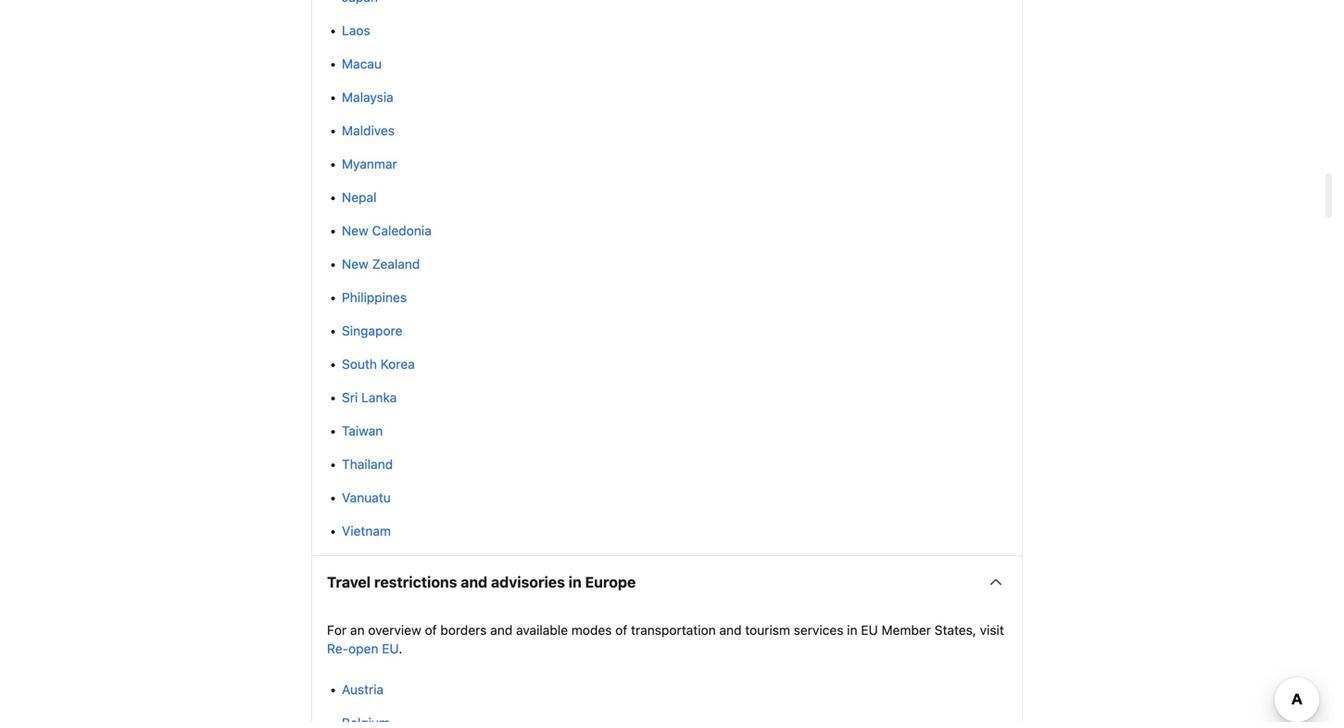 Task type: locate. For each thing, give the bounding box(es) containing it.
for
[[327, 623, 347, 638]]

borders
[[441, 623, 487, 638]]

south korea
[[342, 357, 415, 372]]

nepal
[[342, 190, 377, 205]]

in
[[569, 573, 582, 591], [847, 623, 858, 638]]

laos
[[342, 23, 370, 38]]

caledonia
[[372, 223, 432, 238]]

new
[[342, 223, 369, 238], [342, 256, 369, 272]]

of right modes in the bottom of the page
[[616, 623, 628, 638]]

1 horizontal spatial in
[[847, 623, 858, 638]]

new up philippines link
[[342, 256, 369, 272]]

eu left member
[[861, 623, 878, 638]]

singapore
[[342, 323, 403, 338]]

1 horizontal spatial eu
[[861, 623, 878, 638]]

member
[[882, 623, 931, 638]]

and right borders
[[490, 623, 513, 638]]

and up borders
[[461, 573, 488, 591]]

0 horizontal spatial eu
[[382, 641, 399, 656]]

1 horizontal spatial of
[[616, 623, 628, 638]]

0 horizontal spatial and
[[461, 573, 488, 591]]

2 of from the left
[[616, 623, 628, 638]]

eu
[[861, 623, 878, 638], [382, 641, 399, 656]]

macau link
[[342, 56, 382, 71]]

0 horizontal spatial of
[[425, 623, 437, 638]]

sri
[[342, 390, 358, 405]]

of
[[425, 623, 437, 638], [616, 623, 628, 638]]

visit
[[980, 623, 1005, 638]]

myanmar link
[[342, 156, 397, 172]]

of left borders
[[425, 623, 437, 638]]

new caledonia
[[342, 223, 432, 238]]

and left the tourism
[[720, 623, 742, 638]]

.
[[399, 641, 403, 656]]

sri lanka
[[342, 390, 397, 405]]

in right services
[[847, 623, 858, 638]]

1 horizontal spatial and
[[490, 623, 513, 638]]

and
[[461, 573, 488, 591], [490, 623, 513, 638], [720, 623, 742, 638]]

1 vertical spatial new
[[342, 256, 369, 272]]

states,
[[935, 623, 977, 638]]

malaysia link
[[342, 90, 394, 105]]

maldives link
[[342, 123, 395, 138]]

0 vertical spatial in
[[569, 573, 582, 591]]

new down nepal
[[342, 223, 369, 238]]

0 horizontal spatial in
[[569, 573, 582, 591]]

travel restrictions and advisories in europe
[[327, 573, 636, 591]]

thailand link
[[342, 457, 393, 472]]

0 vertical spatial new
[[342, 223, 369, 238]]

1 of from the left
[[425, 623, 437, 638]]

services
[[794, 623, 844, 638]]

new for new zealand
[[342, 256, 369, 272]]

singapore link
[[342, 323, 403, 338]]

tourism
[[745, 623, 791, 638]]

in left europe
[[569, 573, 582, 591]]

1 vertical spatial in
[[847, 623, 858, 638]]

2 new from the top
[[342, 256, 369, 272]]

1 new from the top
[[342, 223, 369, 238]]

eu down overview
[[382, 641, 399, 656]]

region
[[312, 621, 1022, 722]]

modes
[[572, 623, 612, 638]]

in inside dropdown button
[[569, 573, 582, 591]]

zealand
[[372, 256, 420, 272]]



Task type: vqa. For each thing, say whether or not it's contained in the screenshot.
taxis
no



Task type: describe. For each thing, give the bounding box(es) containing it.
thailand
[[342, 457, 393, 472]]

vanuatu
[[342, 490, 391, 505]]

re-open eu link
[[327, 641, 399, 656]]

korea
[[381, 357, 415, 372]]

taiwan
[[342, 423, 383, 439]]

austria
[[342, 682, 384, 697]]

in inside "for an overview of borders and available modes of transportation and tourism services in eu member states, visit re-open eu ."
[[847, 623, 858, 638]]

vanuatu link
[[342, 490, 391, 505]]

for an overview of borders and available modes of transportation and tourism services in eu member states, visit re-open eu .
[[327, 623, 1005, 656]]

region containing for an overview of borders and available modes of transportation and tourism services in eu member states, visit
[[312, 621, 1022, 722]]

and inside dropdown button
[[461, 573, 488, 591]]

south
[[342, 357, 377, 372]]

an
[[350, 623, 365, 638]]

europe
[[585, 573, 636, 591]]

new caledonia link
[[342, 223, 432, 238]]

nepal link
[[342, 190, 377, 205]]

travel
[[327, 573, 371, 591]]

open
[[349, 641, 379, 656]]

travel restrictions and advisories in europe button
[[312, 556, 1022, 608]]

new for new caledonia
[[342, 223, 369, 238]]

advisories
[[491, 573, 565, 591]]

restrictions
[[374, 573, 457, 591]]

sri lanka link
[[342, 390, 397, 405]]

available
[[516, 623, 568, 638]]

lanka
[[362, 390, 397, 405]]

new zealand link
[[342, 256, 420, 272]]

1 vertical spatial eu
[[382, 641, 399, 656]]

south korea link
[[342, 357, 415, 372]]

vietnam link
[[342, 523, 391, 539]]

transportation
[[631, 623, 716, 638]]

re-
[[327, 641, 349, 656]]

malaysia
[[342, 90, 394, 105]]

philippines link
[[342, 290, 407, 305]]

2 horizontal spatial and
[[720, 623, 742, 638]]

overview
[[368, 623, 421, 638]]

taiwan link
[[342, 423, 383, 439]]

macau
[[342, 56, 382, 71]]

maldives
[[342, 123, 395, 138]]

new zealand
[[342, 256, 420, 272]]

vietnam
[[342, 523, 391, 539]]

laos link
[[342, 23, 370, 38]]

0 vertical spatial eu
[[861, 623, 878, 638]]

philippines
[[342, 290, 407, 305]]

austria link
[[342, 682, 384, 697]]

myanmar
[[342, 156, 397, 172]]



